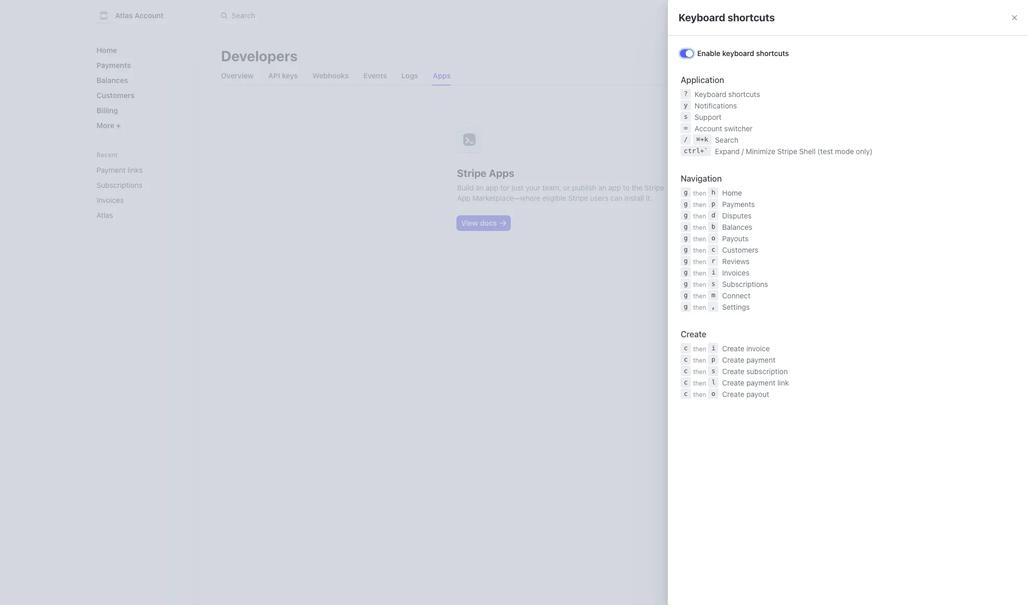 Task type: vqa. For each thing, say whether or not it's contained in the screenshot.
Test mode checkbox at top
no



Task type: locate. For each thing, give the bounding box(es) containing it.
11 then from the top
[[693, 304, 707, 311]]

g for home
[[684, 188, 688, 196]]

subscriptions
[[97, 181, 142, 189], [723, 280, 769, 288]]

payout
[[747, 390, 770, 399]]

o for create
[[712, 390, 716, 398]]

then up g then ,
[[693, 292, 707, 300]]

7 g from the top
[[684, 257, 688, 265]]

1 vertical spatial s
[[712, 280, 716, 288]]

1 horizontal spatial atlas
[[115, 11, 133, 20]]

g then ,
[[684, 303, 716, 311]]

then down c then l
[[693, 391, 707, 399]]

account down the support
[[695, 124, 723, 133]]

enable keyboard shortcuts
[[698, 49, 789, 58]]

subscriptions down payment links
[[97, 181, 142, 189]]

payments
[[97, 61, 131, 70], [723, 200, 755, 209]]

then inside g then r
[[693, 258, 707, 266]]

search
[[231, 11, 255, 20], [716, 135, 739, 144]]

create down create invoice
[[723, 355, 745, 364]]

support
[[695, 113, 722, 121]]

account up the home link
[[135, 11, 164, 20]]

1 p from the top
[[712, 200, 716, 208]]

1 horizontal spatial payments
[[723, 200, 755, 209]]

then inside c then l
[[693, 379, 707, 387]]

mode
[[777, 11, 796, 20], [836, 147, 854, 156]]

2 i from the top
[[712, 344, 716, 352]]

s inside the g then s
[[712, 280, 716, 288]]

c for create payment
[[684, 356, 688, 363]]

Search search field
[[215, 6, 508, 25]]

0 vertical spatial mode
[[777, 11, 796, 20]]

1 vertical spatial developers
[[221, 47, 298, 64]]

customers up billing
[[97, 91, 135, 100]]

api keys link
[[264, 69, 302, 83]]

an up users
[[599, 183, 607, 192]]

1 vertical spatial balances
[[723, 223, 753, 231]]

then up 'g then b'
[[693, 212, 707, 220]]

home up payments link
[[97, 46, 117, 54]]

0 horizontal spatial developers
[[221, 47, 298, 64]]

g for subscriptions
[[684, 280, 688, 288]]

keyboard up "enable" at the right of page
[[679, 11, 726, 23]]

1 o from the top
[[712, 234, 716, 242]]

overview
[[221, 71, 254, 80]]

then inside c then i
[[693, 345, 707, 353]]

0 vertical spatial customers
[[97, 91, 135, 100]]

/
[[684, 135, 688, 143], [742, 147, 744, 156]]

0 horizontal spatial home
[[97, 46, 117, 54]]

0 vertical spatial s
[[684, 113, 688, 120]]

0 vertical spatial i
[[712, 268, 716, 276]]

subscriptions up connect
[[723, 280, 769, 288]]

apps up for
[[489, 167, 515, 179]]

events
[[364, 71, 387, 80]]

keyboard shortcuts
[[679, 11, 775, 23], [695, 90, 761, 99]]

1 an from the left
[[476, 183, 484, 192]]

1 vertical spatial payments
[[723, 200, 755, 209]]

0 horizontal spatial payments
[[97, 61, 131, 70]]

shortcuts right keyboard on the top right of page
[[757, 49, 789, 58]]

p
[[712, 200, 716, 208], [712, 356, 716, 363]]

create for create subscription
[[723, 367, 745, 376]]

then up the g then i
[[693, 258, 707, 266]]

1 vertical spatial mode
[[836, 147, 854, 156]]

atlas up the home link
[[115, 11, 133, 20]]

2 p from the top
[[712, 356, 716, 363]]

2 vertical spatial shortcuts
[[729, 90, 761, 99]]

15 then from the top
[[693, 379, 707, 387]]

i for create invoice
[[712, 344, 716, 352]]

i
[[712, 268, 716, 276], [712, 344, 716, 352]]

14 then from the top
[[693, 368, 707, 376]]

13 then from the top
[[693, 357, 707, 364]]

create for create invoice
[[723, 344, 745, 353]]

g inside g then h
[[684, 188, 688, 196]]

then inside g then c
[[693, 247, 707, 254]]

6 then from the top
[[693, 247, 707, 254]]

g down g then r
[[684, 268, 688, 276]]

2 g from the top
[[684, 200, 688, 208]]

then up the g then d
[[693, 201, 707, 209]]

0 horizontal spatial atlas
[[97, 211, 113, 220]]

1 horizontal spatial balances
[[723, 223, 753, 231]]

tab list
[[217, 66, 901, 86]]

o down l
[[712, 390, 716, 398]]

then inside 'g then b'
[[693, 224, 707, 231]]

create
[[681, 330, 707, 339], [723, 344, 745, 353], [723, 355, 745, 364], [723, 367, 745, 376], [723, 378, 745, 387], [723, 390, 745, 399]]

apps inside the "stripe apps build an app for just your team, or publish an app to the stripe app marketplace—where eligible stripe users can install it."
[[489, 167, 515, 179]]

g then d
[[684, 211, 716, 220]]

customers up reviews on the right top of page
[[723, 245, 759, 254]]

g inside g then c
[[684, 245, 688, 253]]

home right the h
[[723, 188, 742, 197]]

create up create payout on the right of page
[[723, 378, 745, 387]]

o inside g then o
[[712, 234, 716, 242]]

payments up disputes
[[723, 200, 755, 209]]

app left for
[[486, 183, 499, 192]]

billing link
[[92, 102, 192, 119]]

10 then from the top
[[693, 292, 707, 300]]

c
[[712, 245, 716, 253], [684, 344, 688, 352], [684, 356, 688, 363], [684, 367, 688, 375], [684, 378, 688, 386], [684, 390, 688, 398]]

an right 'build'
[[476, 183, 484, 192]]

then up g then o
[[693, 224, 707, 231]]

invoices up atlas link
[[97, 196, 124, 204]]

then up g then c
[[693, 235, 707, 243]]

an
[[476, 183, 484, 192], [599, 183, 607, 192]]

then up g then m
[[693, 281, 707, 289]]

0 vertical spatial balances
[[97, 76, 128, 85]]

0 vertical spatial o
[[712, 234, 716, 242]]

then
[[693, 189, 707, 197], [693, 201, 707, 209], [693, 212, 707, 220], [693, 224, 707, 231], [693, 235, 707, 243], [693, 247, 707, 254], [693, 258, 707, 266], [693, 269, 707, 277], [693, 281, 707, 289], [693, 292, 707, 300], [693, 304, 707, 311], [693, 345, 707, 353], [693, 357, 707, 364], [693, 368, 707, 376], [693, 379, 707, 387], [693, 391, 707, 399]]

then inside the g then i
[[693, 269, 707, 277]]

c down c then i
[[684, 356, 688, 363]]

1 horizontal spatial search
[[716, 135, 739, 144]]

g inside g then p
[[684, 200, 688, 208]]

then for home
[[693, 189, 707, 197]]

marketplace—where
[[473, 194, 541, 202]]

1 horizontal spatial home
[[723, 188, 742, 197]]

create for create payout
[[723, 390, 745, 399]]

g down the g then s
[[684, 291, 688, 299]]

0 horizontal spatial /
[[684, 135, 688, 143]]

create subscription
[[723, 367, 788, 376]]

0 horizontal spatial an
[[476, 183, 484, 192]]

then up g then r
[[693, 247, 707, 254]]

for
[[501, 183, 510, 192]]

g inside the g then s
[[684, 280, 688, 288]]

g down 'g then b'
[[684, 234, 688, 242]]

events link
[[359, 69, 391, 83]]

then inside g then o
[[693, 235, 707, 243]]

g for payouts
[[684, 234, 688, 242]]

payments up 'balances' link
[[97, 61, 131, 70]]

invoice
[[747, 344, 770, 353]]

1 then from the top
[[693, 189, 707, 197]]

0 horizontal spatial account
[[135, 11, 164, 20]]

8 g from the top
[[684, 268, 688, 276]]

p inside g then p
[[712, 200, 716, 208]]

1 vertical spatial o
[[712, 390, 716, 398]]

g down g then h
[[684, 200, 688, 208]]

g inside g then m
[[684, 291, 688, 299]]

account
[[135, 11, 164, 20], [695, 124, 723, 133]]

s
[[684, 113, 688, 120], [712, 280, 716, 288], [712, 367, 716, 375]]

atlas inside recent element
[[97, 211, 113, 220]]

1 vertical spatial customers
[[723, 245, 759, 254]]

then inside the g then s
[[693, 281, 707, 289]]

o
[[712, 234, 716, 242], [712, 390, 716, 398]]

1 horizontal spatial an
[[599, 183, 607, 192]]

app
[[486, 183, 499, 192], [609, 183, 621, 192]]

i inside c then i
[[712, 344, 716, 352]]

1 vertical spatial payment
[[747, 378, 776, 387]]

g then h
[[684, 188, 716, 197]]

0 vertical spatial payments
[[97, 61, 131, 70]]

then up c then p
[[693, 345, 707, 353]]

then inside c then p
[[693, 357, 707, 364]]

create payment link
[[723, 378, 789, 387]]

0 horizontal spatial balances
[[97, 76, 128, 85]]

2 o from the top
[[712, 390, 716, 398]]

keyboard
[[679, 11, 726, 23], [695, 90, 727, 99]]

create down create payment
[[723, 367, 745, 376]]

1 horizontal spatial customers
[[723, 245, 759, 254]]

then inside c then o
[[693, 391, 707, 399]]

stripe apps build an app for just your team, or publish an app to the stripe app marketplace—where eligible stripe users can install it.
[[457, 167, 665, 202]]

create up create payment
[[723, 344, 745, 353]]

0 vertical spatial p
[[712, 200, 716, 208]]

7 then from the top
[[693, 258, 707, 266]]

1 horizontal spatial app
[[609, 183, 621, 192]]

logs
[[402, 71, 418, 80]]

or
[[564, 183, 570, 192]]

1 i from the top
[[712, 268, 716, 276]]

s up m
[[712, 280, 716, 288]]

shortcuts up enable keyboard shortcuts in the top of the page
[[728, 11, 775, 23]]

then inside "c then s"
[[693, 368, 707, 376]]

0 vertical spatial account
[[135, 11, 164, 20]]

create up c then i
[[681, 330, 707, 339]]

then up "c then s" on the right of page
[[693, 357, 707, 364]]

then up c then o at the bottom right
[[693, 379, 707, 387]]

keyboard up notifications
[[695, 90, 727, 99]]

atlas for atlas account
[[115, 11, 133, 20]]

stripe left shell
[[778, 147, 798, 156]]

/ right expand
[[742, 147, 744, 156]]

keyboard shortcuts up keyboard on the top right of page
[[679, 11, 775, 23]]

g inside the g then d
[[684, 211, 688, 219]]

g inside g then r
[[684, 257, 688, 265]]

0 vertical spatial search
[[231, 11, 255, 20]]

12 then from the top
[[693, 345, 707, 353]]

0 vertical spatial shortcuts
[[728, 11, 775, 23]]

0 horizontal spatial invoices
[[97, 196, 124, 204]]

g inside the g then i
[[684, 268, 688, 276]]

1 horizontal spatial apps
[[489, 167, 515, 179]]

your
[[526, 183, 541, 192]]

then for create payout
[[693, 391, 707, 399]]

g down g then o
[[684, 245, 688, 253]]

c then l
[[684, 378, 716, 387]]

then down g then m
[[693, 304, 707, 311]]

payment down invoice
[[747, 355, 776, 364]]

recent element
[[86, 161, 200, 224]]

i down r on the top of the page
[[712, 268, 716, 276]]

1 vertical spatial /
[[742, 147, 744, 156]]

6 g from the top
[[684, 245, 688, 253]]

c down "c then s" on the right of page
[[684, 378, 688, 386]]

1 vertical spatial i
[[712, 344, 716, 352]]

then for subscriptions
[[693, 281, 707, 289]]

g up g then p
[[684, 188, 688, 196]]

s inside "c then s"
[[712, 367, 716, 375]]

0 vertical spatial home
[[97, 46, 117, 54]]

notifications
[[695, 101, 737, 110]]

home inside core navigation links element
[[97, 46, 117, 54]]

c up r on the top of the page
[[712, 245, 716, 253]]

payment for create payment
[[747, 355, 776, 364]]

app up can
[[609, 183, 621, 192]]

links
[[128, 166, 143, 174]]

subscription
[[747, 367, 788, 376]]

9 then from the top
[[693, 281, 707, 289]]

create left payout
[[723, 390, 745, 399]]

invoices down reviews on the right top of page
[[723, 268, 750, 277]]

stripe
[[778, 147, 798, 156], [457, 167, 487, 179], [645, 183, 665, 192], [569, 194, 589, 202]]

balances up billing
[[97, 76, 128, 85]]

then inside g then p
[[693, 201, 707, 209]]

3 g from the top
[[684, 211, 688, 219]]

developers up keyboard on the top right of page
[[709, 11, 748, 20]]

5 g from the top
[[684, 234, 688, 242]]

g
[[684, 188, 688, 196], [684, 200, 688, 208], [684, 211, 688, 219], [684, 223, 688, 230], [684, 234, 688, 242], [684, 245, 688, 253], [684, 257, 688, 265], [684, 268, 688, 276], [684, 280, 688, 288], [684, 291, 688, 299], [684, 303, 688, 310]]

c down c then l
[[684, 390, 688, 398]]

g down g then m
[[684, 303, 688, 310]]

apps right logs
[[433, 71, 451, 80]]

9 g from the top
[[684, 280, 688, 288]]

payouts
[[723, 234, 749, 243]]

g then r
[[684, 257, 716, 266]]

c down c then p
[[684, 367, 688, 375]]

g inside g then o
[[684, 234, 688, 242]]

5 then from the top
[[693, 235, 707, 243]]

minimize
[[746, 147, 776, 156]]

p down c then i
[[712, 356, 716, 363]]

then inside g then h
[[693, 189, 707, 197]]

1 g from the top
[[684, 188, 688, 196]]

c inside c then i
[[684, 344, 688, 352]]

0 vertical spatial subscriptions
[[97, 181, 142, 189]]

4 then from the top
[[693, 224, 707, 231]]

developers up api
[[221, 47, 298, 64]]

0 vertical spatial apps
[[433, 71, 451, 80]]

then for customers
[[693, 247, 707, 254]]

then inside g then ,
[[693, 304, 707, 311]]

shortcuts up notifications
[[729, 90, 761, 99]]

1 vertical spatial p
[[712, 356, 716, 363]]

then for balances
[[693, 224, 707, 231]]

1 horizontal spatial invoices
[[723, 268, 750, 277]]

g for balances
[[684, 223, 688, 230]]

g for customers
[[684, 245, 688, 253]]

g inside 'g then b'
[[684, 223, 688, 230]]

1 vertical spatial shortcuts
[[757, 49, 789, 58]]

payment up payout
[[747, 378, 776, 387]]

developers
[[709, 11, 748, 20], [221, 47, 298, 64]]

8 then from the top
[[693, 269, 707, 277]]

1 horizontal spatial developers
[[709, 11, 748, 20]]

users
[[591, 194, 609, 202]]

2 payment from the top
[[747, 378, 776, 387]]

i up c then p
[[712, 344, 716, 352]]

g for connect
[[684, 291, 688, 299]]

16 then from the top
[[693, 391, 707, 399]]

c inside c then l
[[684, 378, 688, 386]]

test mode
[[760, 11, 796, 20]]

atlas inside button
[[115, 11, 133, 20]]

0 horizontal spatial search
[[231, 11, 255, 20]]

then inside the g then d
[[693, 212, 707, 220]]

1 horizontal spatial account
[[695, 124, 723, 133]]

g for payments
[[684, 200, 688, 208]]

s up l
[[712, 367, 716, 375]]

apps
[[433, 71, 451, 80], [489, 167, 515, 179]]

3 then from the top
[[693, 212, 707, 220]]

balances
[[97, 76, 128, 85], [723, 223, 753, 231]]

then inside g then m
[[693, 292, 707, 300]]

p up d
[[712, 200, 716, 208]]

g down the g then d
[[684, 223, 688, 230]]

then up the g then s
[[693, 269, 707, 277]]

keyboard
[[723, 49, 755, 58]]

c inside c then o
[[684, 390, 688, 398]]

mode right (test
[[836, 147, 854, 156]]

g down the g then i
[[684, 280, 688, 288]]

s down 'y'
[[684, 113, 688, 120]]

keyboard shortcuts up notifications
[[695, 90, 761, 99]]

c for create invoice
[[684, 344, 688, 352]]

invoices
[[97, 196, 124, 204], [723, 268, 750, 277]]

c up c then p
[[684, 344, 688, 352]]

g down g then c
[[684, 257, 688, 265]]

recent
[[97, 151, 118, 159]]

mode right test
[[777, 11, 796, 20]]

c inside c then p
[[684, 356, 688, 363]]

just
[[512, 183, 524, 192]]

account inside atlas account button
[[135, 11, 164, 20]]

1 horizontal spatial subscriptions
[[723, 280, 769, 288]]

10 g from the top
[[684, 291, 688, 299]]

then for connect
[[693, 292, 707, 300]]

p inside c then p
[[712, 356, 716, 363]]

11 g from the top
[[684, 303, 688, 310]]

atlas down invoices link
[[97, 211, 113, 220]]

then for reviews
[[693, 258, 707, 266]]

g inside g then ,
[[684, 303, 688, 310]]

1 payment from the top
[[747, 355, 776, 364]]

c inside "c then s"
[[684, 367, 688, 375]]

atlas for atlas
[[97, 211, 113, 220]]

2 then from the top
[[693, 201, 707, 209]]

0 vertical spatial atlas
[[115, 11, 133, 20]]

then up c then l
[[693, 368, 707, 376]]

view docs link
[[457, 216, 511, 230]]

1 vertical spatial keyboard
[[695, 90, 727, 99]]

1 vertical spatial subscriptions
[[723, 280, 769, 288]]

i inside the g then i
[[712, 268, 716, 276]]

then for create subscription
[[693, 368, 707, 376]]

balances inside core navigation links element
[[97, 76, 128, 85]]

g then p
[[684, 200, 716, 209]]

g down g then p
[[684, 211, 688, 219]]

home
[[97, 46, 117, 54], [723, 188, 742, 197]]

then up g then p
[[693, 189, 707, 197]]

4 g from the top
[[684, 223, 688, 230]]

1 vertical spatial home
[[723, 188, 742, 197]]

eligible
[[543, 194, 567, 202]]

o inside c then o
[[712, 390, 716, 398]]

balances down disputes
[[723, 223, 753, 231]]

0 horizontal spatial app
[[486, 183, 499, 192]]

link
[[778, 378, 789, 387]]

0 vertical spatial payment
[[747, 355, 776, 364]]

1 vertical spatial apps
[[489, 167, 515, 179]]

2 vertical spatial s
[[712, 367, 716, 375]]

0 horizontal spatial subscriptions
[[97, 181, 142, 189]]

1 vertical spatial atlas
[[97, 211, 113, 220]]

o down b on the top right of the page
[[712, 234, 716, 242]]

0 horizontal spatial customers
[[97, 91, 135, 100]]

0 vertical spatial /
[[684, 135, 688, 143]]

webhooks link
[[308, 69, 353, 83]]

m
[[712, 291, 716, 299]]

0 vertical spatial invoices
[[97, 196, 124, 204]]

/ down =
[[684, 135, 688, 143]]



Task type: describe. For each thing, give the bounding box(es) containing it.
payment
[[97, 166, 126, 174]]

shell
[[800, 147, 816, 156]]

payments inside core navigation links element
[[97, 61, 131, 70]]

then for settings
[[693, 304, 707, 311]]

team,
[[543, 183, 562, 192]]

app
[[457, 194, 471, 202]]

1 vertical spatial invoices
[[723, 268, 750, 277]]

g then b
[[684, 223, 716, 231]]

then for invoices
[[693, 269, 707, 277]]

payment links
[[97, 166, 143, 174]]

0 vertical spatial keyboard
[[679, 11, 726, 23]]

c for create payment link
[[684, 378, 688, 386]]

⌘+k
[[697, 135, 709, 143]]

1 vertical spatial account
[[695, 124, 723, 133]]

invoices link
[[92, 192, 178, 209]]

0 vertical spatial developers
[[709, 11, 748, 20]]

0 horizontal spatial apps
[[433, 71, 451, 80]]

s for subscriptions
[[712, 280, 716, 288]]

g then m
[[684, 291, 716, 300]]

connect
[[723, 291, 751, 300]]

c then o
[[684, 390, 716, 399]]

view
[[461, 219, 478, 227]]

view docs
[[461, 219, 497, 227]]

the
[[632, 183, 643, 192]]

h
[[712, 188, 716, 196]]

more
[[97, 121, 116, 130]]

api keys
[[268, 71, 298, 80]]

g for reviews
[[684, 257, 688, 265]]

create for create payment link
[[723, 378, 745, 387]]

search inside search field
[[231, 11, 255, 20]]

i for invoices
[[712, 268, 716, 276]]

1 vertical spatial keyboard shortcuts
[[695, 90, 761, 99]]

g for settings
[[684, 303, 688, 310]]

billing
[[97, 106, 118, 115]]

c then i
[[684, 344, 716, 353]]

o for navigation
[[712, 234, 716, 242]]

c then s
[[684, 367, 716, 376]]

atlas account
[[115, 11, 164, 20]]

subscriptions link
[[92, 176, 178, 194]]

invoices inside recent element
[[97, 196, 124, 204]]

expand
[[715, 147, 740, 156]]

it.
[[646, 194, 653, 202]]

p for navigation
[[712, 200, 716, 208]]

recent navigation links element
[[86, 151, 200, 224]]

test
[[760, 11, 775, 20]]

then for disputes
[[693, 212, 707, 220]]

navigation
[[681, 174, 722, 183]]

stripe up 'build'
[[457, 167, 487, 179]]

create payment
[[723, 355, 776, 364]]

g for invoices
[[684, 268, 688, 276]]

stripe down publish
[[569, 194, 589, 202]]

then for create invoice
[[693, 345, 707, 353]]

create payout
[[723, 390, 770, 399]]

l
[[712, 378, 716, 386]]

y
[[684, 101, 688, 109]]

,
[[712, 303, 716, 310]]

payments link
[[92, 57, 192, 74]]

1 horizontal spatial /
[[742, 147, 744, 156]]

then for payouts
[[693, 235, 707, 243]]

core navigation links element
[[92, 42, 192, 134]]

ctrl+`
[[684, 147, 709, 155]]

c for create subscription
[[684, 367, 688, 375]]

c for create payout
[[684, 390, 688, 398]]

=
[[684, 124, 688, 132]]

disputes
[[723, 211, 752, 220]]

stripe up it.
[[645, 183, 665, 192]]

developers link
[[704, 7, 752, 24]]

0 vertical spatial keyboard shortcuts
[[679, 11, 775, 23]]

can
[[611, 194, 623, 202]]

balances link
[[92, 72, 192, 89]]

1 app from the left
[[486, 183, 499, 192]]

create for create payment
[[723, 355, 745, 364]]

1 horizontal spatial mode
[[836, 147, 854, 156]]

api
[[268, 71, 280, 80]]

tab list containing overview
[[217, 66, 901, 86]]

create invoice
[[723, 344, 770, 353]]

enable
[[698, 49, 721, 58]]

subscriptions inside recent element
[[97, 181, 142, 189]]

g then c
[[684, 245, 716, 254]]

switcher
[[725, 124, 753, 133]]

p for create
[[712, 356, 716, 363]]

0 horizontal spatial mode
[[777, 11, 796, 20]]

g then i
[[684, 268, 716, 277]]

payment links link
[[92, 161, 178, 179]]

account switcher
[[695, 124, 753, 133]]

1 vertical spatial search
[[716, 135, 739, 144]]

logs link
[[398, 69, 423, 83]]

g for disputes
[[684, 211, 688, 219]]

apps link
[[429, 69, 455, 83]]

only)
[[856, 147, 873, 156]]

to
[[623, 183, 630, 192]]

expand / minimize stripe shell (test mode only)
[[715, 147, 873, 156]]

(test
[[818, 147, 834, 156]]

keys
[[282, 71, 298, 80]]

docs
[[480, 219, 497, 227]]

d
[[712, 211, 716, 219]]

c then p
[[684, 356, 716, 364]]

build
[[457, 183, 474, 192]]

2 an from the left
[[599, 183, 607, 192]]

g then s
[[684, 280, 716, 289]]

publish
[[572, 183, 597, 192]]

install
[[625, 194, 644, 202]]

atlas link
[[92, 207, 178, 224]]

overview link
[[217, 69, 258, 83]]

s for create subscription
[[712, 367, 716, 375]]

customers link
[[92, 87, 192, 104]]

then for payments
[[693, 201, 707, 209]]

payment for create payment link
[[747, 378, 776, 387]]

atlas account button
[[97, 8, 174, 23]]

application
[[681, 75, 725, 85]]

g then o
[[684, 234, 716, 243]]

then for create payment
[[693, 357, 707, 364]]

settings
[[723, 302, 750, 311]]

reviews
[[723, 257, 750, 266]]

c inside g then c
[[712, 245, 716, 253]]

create for create
[[681, 330, 707, 339]]

customers inside core navigation links element
[[97, 91, 135, 100]]

then for create payment link
[[693, 379, 707, 387]]

2 app from the left
[[609, 183, 621, 192]]

more button
[[92, 117, 192, 134]]

b
[[712, 223, 716, 230]]



